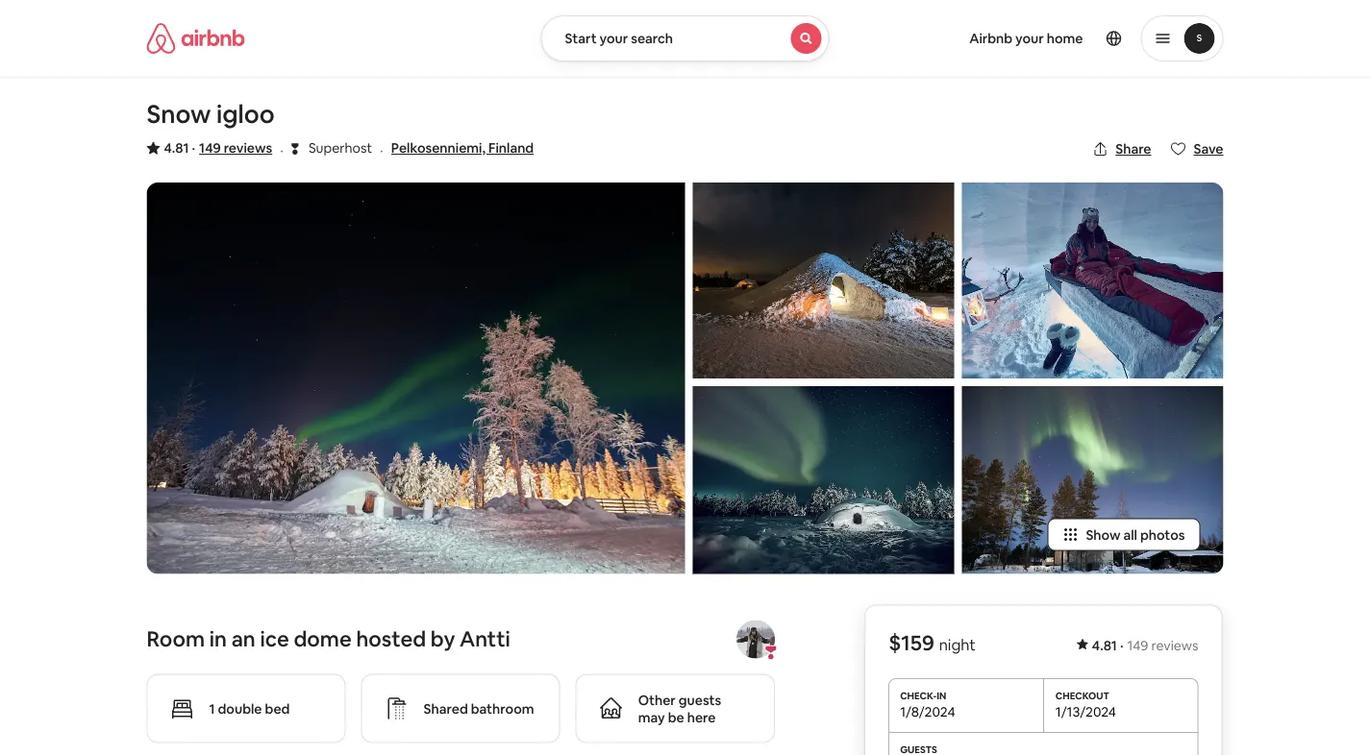 Task type: locate. For each thing, give the bounding box(es) containing it.
1 vertical spatial 4.81
[[1092, 637, 1117, 654]]

$159
[[889, 629, 935, 657]]

·
[[192, 139, 195, 157], [280, 140, 284, 160], [380, 140, 384, 160], [1120, 637, 1124, 654]]

show all photos
[[1086, 527, 1185, 544]]

0 vertical spatial 4.81
[[164, 139, 189, 157]]

0 horizontal spatial 4.81 · 149 reviews
[[164, 139, 272, 157]]

home
[[1047, 30, 1083, 47]]

1 horizontal spatial 149
[[1127, 637, 1149, 654]]

your for start
[[600, 30, 628, 47]]

1 vertical spatial 4.81 · 149 reviews
[[1092, 637, 1199, 654]]

snow igloo image
[[693, 183, 954, 379], [693, 386, 954, 575]]

antti is a superhost. image
[[763, 646, 779, 661]]

1 your from the left
[[600, 30, 628, 47]]

· inside · pelkosenniemi, finland
[[380, 140, 384, 160]]

snow igloo
[[147, 98, 275, 130]]

1/13/2024
[[1056, 704, 1116, 721]]

your left home
[[1016, 30, 1044, 47]]

1 double bed
[[209, 701, 290, 718]]

superhost
[[309, 139, 372, 157]]

1 horizontal spatial your
[[1016, 30, 1044, 47]]

1 vertical spatial 149
[[1127, 637, 1149, 654]]

0 vertical spatial 149
[[199, 139, 221, 157]]

antti
[[460, 626, 510, 654]]

149 reviews button
[[199, 138, 272, 158]]

your
[[600, 30, 628, 47], [1016, 30, 1044, 47]]

0 vertical spatial 4.81 · 149 reviews
[[164, 139, 272, 157]]

snow
[[147, 98, 211, 130]]

4.81 · 149 reviews down snow igloo
[[164, 139, 272, 157]]

149
[[199, 139, 221, 157], [1127, 637, 1149, 654]]

your inside profile element
[[1016, 30, 1044, 47]]

other guests may be here
[[638, 692, 721, 727]]

your inside button
[[600, 30, 628, 47]]

󰀃
[[291, 139, 299, 157]]

reviews
[[224, 139, 272, 157], [1152, 637, 1199, 654]]

guests
[[679, 692, 721, 709]]

other
[[638, 692, 676, 709]]

2 your from the left
[[1016, 30, 1044, 47]]

shared bathroom
[[424, 701, 534, 718]]

1 vertical spatial reviews
[[1152, 637, 1199, 654]]

1 horizontal spatial reviews
[[1152, 637, 1199, 654]]

0 horizontal spatial your
[[600, 30, 628, 47]]

$159 night
[[889, 629, 976, 657]]

save
[[1194, 140, 1224, 158]]

profile element
[[852, 0, 1224, 77]]

4.81 up 1/13/2024
[[1092, 637, 1117, 654]]

1 horizontal spatial 4.81 · 149 reviews
[[1092, 637, 1199, 654]]

may
[[638, 709, 665, 727]]

1 vertical spatial snow igloo image
[[693, 386, 954, 575]]

0 vertical spatial snow igloo image
[[693, 183, 954, 379]]

pelkosenniemi,
[[391, 139, 486, 157]]

room in an ice dome hosted by antti
[[147, 626, 510, 654]]

by
[[431, 626, 455, 654]]

4.81 · 149 reviews
[[164, 139, 272, 157], [1092, 637, 1199, 654]]

your for airbnb
[[1016, 30, 1044, 47]]

your right start
[[600, 30, 628, 47]]

4.81 · 149 reviews up 1/13/2024
[[1092, 637, 1199, 654]]

be
[[668, 709, 684, 727]]

4.81
[[164, 139, 189, 157], [1092, 637, 1117, 654]]

0 horizontal spatial reviews
[[224, 139, 272, 157]]

warm sleeping bags image
[[962, 183, 1224, 379]]

4.81 down snow
[[164, 139, 189, 157]]

0 vertical spatial reviews
[[224, 139, 272, 157]]

share button
[[1085, 133, 1159, 165]]

antti image
[[736, 621, 775, 659], [736, 621, 775, 659]]

bathroom
[[471, 701, 534, 718]]

save button
[[1163, 133, 1231, 165]]

night
[[939, 635, 976, 655]]

· pelkosenniemi, finland
[[380, 139, 534, 160]]

show all photos button
[[1048, 519, 1201, 552]]



Task type: vqa. For each thing, say whether or not it's contained in the screenshot.
Greek at the top left of page
no



Task type: describe. For each thing, give the bounding box(es) containing it.
1/8/2024
[[900, 704, 955, 721]]

ice
[[260, 626, 289, 654]]

2 snow igloo image from the top
[[693, 386, 954, 575]]

here
[[687, 709, 716, 727]]

in
[[209, 626, 227, 654]]

start your search
[[565, 30, 673, 47]]

dome
[[294, 626, 352, 654]]

lucky ranch is good place to spot lights image
[[962, 386, 1224, 575]]

an
[[231, 626, 256, 654]]

room
[[147, 626, 205, 654]]

start
[[565, 30, 597, 47]]

1
[[209, 701, 215, 718]]

airbnb your home
[[969, 30, 1083, 47]]

share
[[1116, 140, 1152, 158]]

photos
[[1140, 527, 1185, 544]]

bed
[[265, 701, 290, 718]]

0 horizontal spatial 4.81
[[164, 139, 189, 157]]

show
[[1086, 527, 1121, 544]]

search
[[631, 30, 673, 47]]

shared
[[424, 701, 468, 718]]

pelkosenniemi, finland button
[[391, 137, 534, 160]]

finland
[[488, 139, 534, 157]]

hosted
[[356, 626, 426, 654]]

1 snow igloo image from the top
[[693, 183, 954, 379]]

start your search button
[[541, 15, 829, 62]]

0 horizontal spatial 149
[[199, 139, 221, 157]]

airbnb
[[969, 30, 1013, 47]]

best place to see nothern lights image
[[147, 183, 685, 575]]

1 horizontal spatial 4.81
[[1092, 637, 1117, 654]]

all
[[1124, 527, 1138, 544]]

igloo
[[216, 98, 275, 130]]

Start your search search field
[[541, 15, 829, 62]]

double
[[218, 701, 262, 718]]

airbnb your home link
[[958, 18, 1095, 59]]



